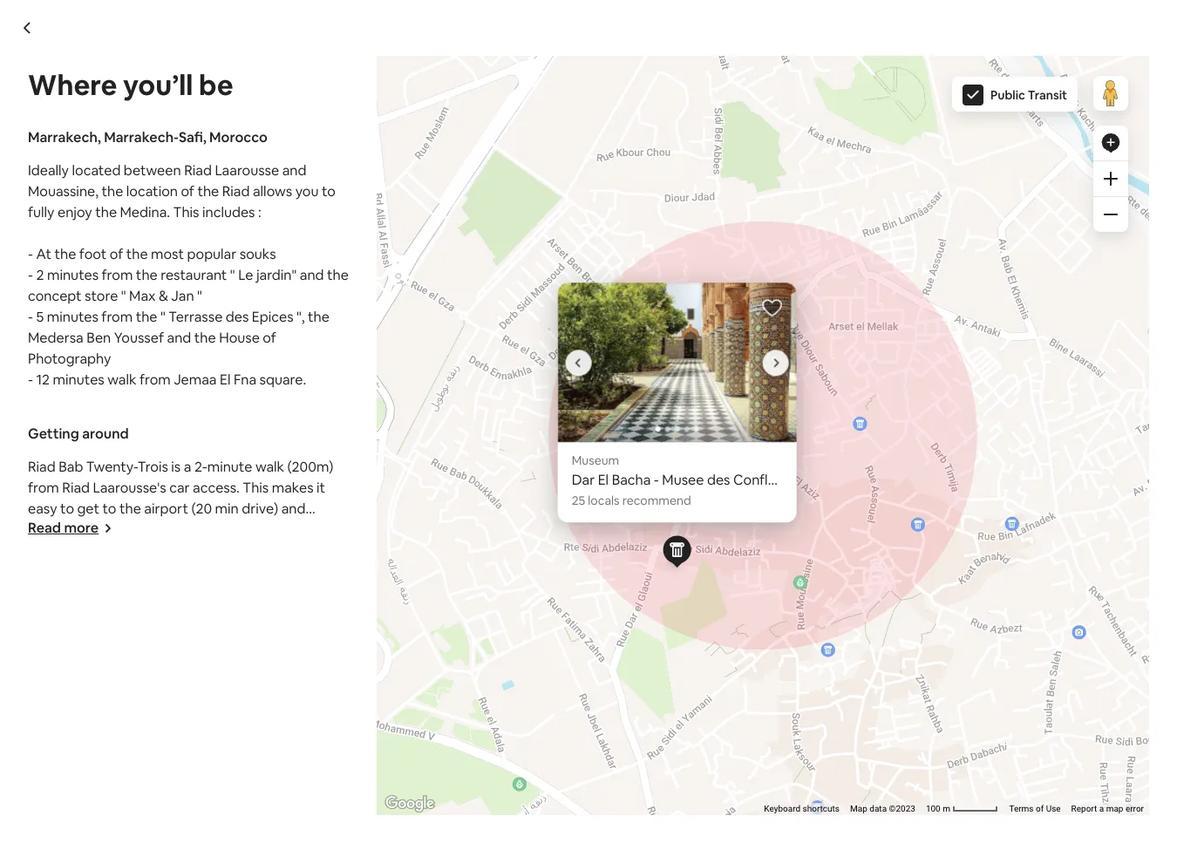 Task type: describe. For each thing, give the bounding box(es) containing it.
map for 500 m
[[1034, 270, 1051, 279]]

1 vertical spatial marrakech-
[[176, 308, 251, 326]]

read
[[28, 519, 61, 537]]

1 horizontal spatial google image
[[381, 793, 439, 816]]

100 m
[[926, 804, 953, 814]]

geliz
[[96, 521, 128, 539]]

fully inside ideally located between riad laarousse and mouassine, the location of the riad allows you to fully enjoy the medina. this includes :
[[28, 203, 55, 222]]

25 locals recommend
[[572, 493, 691, 508]]

map for 100 m
[[850, 804, 868, 814]]

a inside riad bab twenty-trois is a 2-minute walk (200m) from riad laarousse's car access. this makes it easy to get to the airport (20 min drive) and outings to geliz (new town) where the majorelle gardens and yves saint laurent museum are located.
[[184, 458, 191, 476]]

an
[[739, 658, 754, 676]]

show
[[100, 416, 136, 435]]

1 horizontal spatial fna
[[306, 446, 329, 464]]

friends!
[[258, 699, 306, 717]]

1 horizontal spatial safi,
[[251, 308, 279, 326]]

1 horizontal spatial " terrasse
[[233, 425, 295, 443]]

long
[[436, 678, 464, 696]]

1 horizontal spatial epices ",
[[324, 425, 377, 443]]

1 horizontal spatial photography
[[657, 425, 740, 443]]

use for 100 m
[[1046, 804, 1061, 814]]

1 horizontal spatial at
[[109, 383, 124, 401]]

1 vertical spatial enjoy
[[723, 341, 757, 360]]

247
[[913, 46, 930, 60]]

getting
[[28, 425, 79, 443]]

1 vertical spatial laarousse
[[287, 341, 352, 360]]

is
[[171, 458, 181, 476]]

host
[[674, 715, 705, 734]]

read more button
[[28, 519, 113, 537]]

1 horizontal spatial ben
[[464, 425, 488, 443]]

1 vertical spatial 5
[[109, 425, 116, 443]]

- at the foot of the most popular souks - 2 minutes from the restaurant " le jardin" and the concept store " max & jan " - 5 minutes from the " terrasse des epices ", the medersa ben youssef and the house of photography - 12 minutes walk from jemaa el fna square. inside where you'll be dialog
[[28, 245, 349, 389]]

terms for 500 m
[[937, 270, 962, 279]]

riad bab twenty-trois is a 2-minute walk (200m) from riad laarousse's car access. this makes it easy to get to the airport (20 min drive) and outings to geliz (new town) where the majorelle gardens and yves saint laurent museum are located.
[[28, 458, 334, 581]]

rent
[[385, 678, 411, 696]]

with
[[169, 699, 196, 717]]

art
[[365, 636, 384, 654]]

le inside where you'll be dialog
[[238, 266, 253, 284]]

museum inside dar el bacha - musee des confluences group
[[572, 453, 619, 468]]

time
[[661, 658, 690, 676]]

safi, inside where you'll be dialog
[[179, 128, 206, 147]]

includes inside ideally located between riad laarousse and mouassine, the location of the riad allows you to fully enjoy the medina. this includes :
[[202, 203, 255, 222]]

1 vertical spatial ideally located between riad laarousse and mouassine, the location of the riad allows you to fully enjoy the medina. this includes :
[[100, 341, 926, 360]]

response for response time within an hour
[[596, 658, 658, 676]]

public transit
[[991, 87, 1068, 103]]

your
[[684, 767, 705, 781]]

1 horizontal spatial ideally
[[100, 341, 141, 360]]

error for 100 m
[[1126, 804, 1144, 814]]

m for 100
[[943, 804, 951, 814]]

data for 100 m
[[870, 804, 887, 814]]

recommend
[[622, 493, 691, 508]]

minute
[[207, 458, 252, 476]]

money
[[631, 781, 664, 795]]

1 horizontal spatial located
[[144, 341, 193, 360]]

twenty-
[[86, 458, 138, 476]]

1 horizontal spatial jan "
[[568, 404, 599, 422]]

weekends
[[100, 699, 166, 717]]

1 vertical spatial marrakech,
[[100, 308, 173, 326]]

2 inside where you'll be dialog
[[36, 266, 44, 284]]

contact host
[[617, 715, 705, 734]]

protect
[[645, 767, 681, 781]]

500 m button
[[838, 269, 932, 281]]

1 vertical spatial souks
[[312, 383, 349, 401]]

this inside riad bab twenty-trois is a 2-minute walk (200m) from riad laarousse's car access. this makes it easy to get to the airport (20 min drive) and outings to geliz (new town) where the majorelle gardens and yves saint laurent museum are located.
[[243, 479, 269, 497]]

to protect your payment, never transfer money or communicate outside of the airbnb website or app.
[[631, 767, 849, 809]]

located.
[[28, 563, 80, 581]]

drive)
[[242, 500, 278, 518]]

hour
[[757, 658, 787, 676]]

communicate
[[678, 781, 745, 795]]

1 horizontal spatial 2
[[109, 404, 116, 422]]

0 horizontal spatial google image
[[105, 258, 162, 281]]

more for show more
[[139, 416, 174, 435]]

1 horizontal spatial includes
[[867, 341, 920, 360]]

to
[[631, 767, 642, 781]]

1 vertical spatial concept
[[424, 404, 478, 422]]

terms for 100 m
[[1010, 804, 1034, 814]]

keyboard shortcuts for 500 m
[[681, 270, 757, 279]]

italiano
[[782, 595, 828, 613]]

1 vertical spatial location
[[480, 341, 532, 360]]

of inside to protect your payment, never transfer money or communicate outside of the airbnb website or app.
[[786, 781, 796, 795]]

located inside ideally located between riad laarousse and mouassine, the location of the riad allows you to fully enjoy the medina. this includes :
[[72, 161, 121, 180]]

show more
[[100, 416, 174, 435]]

keyboard shortcuts button for 500 m
[[681, 269, 757, 281]]

you inside dialog
[[295, 182, 319, 201]]

1 for from the left
[[363, 678, 382, 696]]

0 horizontal spatial walk
[[107, 371, 136, 389]]

travel,
[[230, 636, 269, 654]]

drag pegman onto the map to open street view image
[[1094, 76, 1129, 111]]

1 vertical spatial house
[[596, 425, 637, 443]]

& inside where you'll be dialog
[[159, 287, 168, 305]]

terms of use for 100 m
[[1010, 804, 1061, 814]]

1 vertical spatial you
[[649, 341, 673, 360]]

google map
showing 8 points of interest. region
[[65, 0, 1178, 287]]

1 vertical spatial jardin"
[[329, 404, 369, 422]]

town)
[[166, 521, 203, 539]]

morocco inside where you'll be dialog
[[209, 128, 268, 147]]

laarousse's
[[93, 479, 166, 497]]

lover
[[100, 636, 136, 654]]

des inside where you'll be dialog
[[226, 308, 249, 326]]

1 vertical spatial marrakech, marrakech-safi, morocco
[[100, 308, 340, 326]]

12 inside - at the foot of the most popular souks - 2 minutes from the restaurant " le jardin" and the concept store " max & jan " - 5 minutes from the " terrasse des epices ", the medersa ben youssef and the house of photography - 12 minutes walk from jemaa el fna square.
[[36, 371, 50, 389]]

within
[[697, 658, 736, 676]]

car
[[169, 479, 190, 497]]

in
[[186, 678, 197, 696]]

hosting.
[[403, 636, 455, 654]]

data for 500 m
[[787, 270, 804, 279]]

square. inside where you'll be dialog
[[260, 371, 306, 389]]

between inside ideally located between riad laarousse and mouassine, the location of the riad allows you to fully enjoy the medina. this includes :
[[124, 161, 181, 180]]

souks inside where you'll be dialog
[[240, 245, 276, 263]]

a for 100 m
[[1100, 804, 1104, 814]]

el inside where you'll be dialog
[[220, 371, 231, 389]]

transit
[[1028, 87, 1068, 103]]

marrakech
[[292, 678, 360, 696]]

(new
[[131, 521, 163, 539]]

shortcuts for 100
[[803, 804, 840, 814]]

where you'll be
[[28, 67, 233, 103]]

offer
[[107, 678, 138, 696]]

2 horizontal spatial this
[[838, 341, 864, 360]]

walk inside riad bab twenty-trois is a 2-minute walk (200m) from riad laarousse's car access. this makes it easy to get to the airport (20 min drive) and outings to geliz (new town) where the majorelle gardens and yves saint laurent museum are located.
[[255, 458, 284, 476]]

use for 500 m
[[974, 270, 989, 279]]

lover of marrakech, travel, decor and the art of hosting.
[[100, 636, 455, 654]]

be
[[199, 67, 233, 103]]

around
[[82, 425, 129, 443]]

medersa inside where you'll be dialog
[[28, 329, 83, 347]]

1 vertical spatial medersa
[[405, 425, 461, 443]]

fna inside where you'll be dialog
[[234, 371, 257, 389]]

1 horizontal spatial store
[[481, 404, 514, 422]]

epices ", inside where you'll be dialog
[[252, 308, 305, 326]]

never
[[755, 767, 782, 781]]

1 horizontal spatial medina.
[[785, 341, 835, 360]]

2 for from the left
[[414, 678, 433, 696]]

1 horizontal spatial el
[[292, 446, 303, 464]]

100 m button
[[921, 803, 1004, 816]]

: inside where you'll be dialog
[[258, 203, 261, 222]]

response rate : 100%
[[596, 626, 726, 645]]

contact host link
[[596, 704, 726, 746]]

1 horizontal spatial des
[[298, 425, 321, 443]]

are
[[290, 542, 311, 560]]

report a map error for 100 m
[[1072, 804, 1144, 814]]

getting around
[[28, 425, 129, 443]]

airport
[[144, 500, 188, 518]]

1 vertical spatial jemaa
[[246, 446, 289, 464]]

marrakech- inside where you'll be dialog
[[104, 128, 179, 147]]

1 vertical spatial square.
[[332, 446, 379, 464]]

app.
[[683, 795, 704, 809]]

languages
[[596, 595, 665, 613]]

it
[[317, 479, 325, 497]]

allows inside ideally located between riad laarousse and mouassine, the location of the riad allows you to fully enjoy the medina. this includes :
[[253, 182, 292, 201]]

error for 500 m
[[1054, 270, 1072, 279]]

the inside to protect your payment, never transfer money or communicate outside of the airbnb website or app.
[[798, 781, 814, 795]]

©2023 for 500 m
[[806, 270, 833, 279]]

5 inside where you'll be dialog
[[36, 308, 44, 326]]

min
[[215, 500, 239, 518]]

saint
[[146, 542, 178, 560]]

1 horizontal spatial youssef
[[491, 425, 541, 443]]

1 vertical spatial morocco
[[282, 308, 340, 326]]

popular inside where you'll be dialog
[[187, 245, 237, 263]]

1 horizontal spatial most
[[223, 383, 256, 401]]

the inside i offer 2 riads in the medina of marrakech for rent for long weekends with family or friends!
[[200, 678, 222, 696]]

1 vertical spatial fully
[[693, 341, 719, 360]]

1 horizontal spatial popular
[[259, 383, 309, 401]]

get
[[77, 500, 99, 518]]

français,
[[723, 595, 779, 613]]

where you'll be dialog
[[0, 0, 1178, 843]]

©2023 for 100 m
[[889, 804, 916, 814]]

25
[[572, 493, 585, 508]]

your stay location, map pin image
[[742, 414, 784, 456]]

1 horizontal spatial restaurant
[[233, 404, 300, 422]]

contact
[[617, 715, 671, 734]]

bab
[[59, 458, 83, 476]]

terms of use for 500 m
[[937, 270, 989, 279]]

ben inside where you'll be dialog
[[87, 329, 111, 347]]

1 horizontal spatial mouassine,
[[382, 341, 453, 360]]

gardens
[[28, 542, 82, 560]]

i offer 2 riads in the medina of marrakech for rent for long weekends with family or friends!
[[100, 678, 464, 717]]

riads
[[152, 678, 183, 696]]

100
[[926, 804, 941, 814]]



Task type: locate. For each thing, give the bounding box(es) containing it.
dar el bacha - musee des confluences group
[[558, 283, 1036, 522]]

souks
[[240, 245, 276, 263], [312, 383, 349, 401]]

map
[[768, 270, 785, 279], [850, 804, 868, 814]]

house inside where you'll be dialog
[[219, 329, 260, 347]]

500
[[843, 270, 858, 279]]

fully
[[28, 203, 55, 222], [693, 341, 719, 360]]

jemaa inside - at the foot of the most popular souks - 2 minutes from the restaurant " le jardin" and the concept store " max & jan " - 5 minutes from the " terrasse des epices ", the medersa ben youssef and the house of photography - 12 minutes walk from jemaa el fna square.
[[174, 371, 217, 389]]

reviews
[[932, 46, 969, 60]]

response time within an hour
[[596, 658, 787, 676]]

a for 500 m
[[1027, 270, 1032, 279]]

location
[[126, 182, 178, 201], [480, 341, 532, 360]]

12 up getting
[[36, 371, 50, 389]]

data inside where you'll be dialog
[[870, 804, 887, 814]]

more
[[139, 416, 174, 435], [64, 519, 99, 537]]

1 horizontal spatial house
[[596, 425, 637, 443]]

location inside where you'll be dialog
[[126, 182, 178, 201]]

keyboard shortcuts button for 100 m
[[764, 803, 840, 816]]

map data ©2023 up add listing to a list icon
[[768, 270, 833, 279]]

at inside where you'll be dialog
[[36, 245, 51, 263]]

1 horizontal spatial souks
[[312, 383, 349, 401]]

family
[[200, 699, 238, 717]]

marrakech-
[[104, 128, 179, 147], [176, 308, 251, 326]]

"
[[230, 266, 235, 284], [121, 287, 126, 305], [303, 404, 308, 422], [517, 404, 522, 422]]

report a map error inside where you'll be dialog
[[1072, 804, 1144, 814]]

1 response from the top
[[596, 626, 658, 645]]

terms of use link for 500 m
[[937, 270, 989, 279]]

add listing to a list image
[[762, 298, 783, 318]]

·
[[907, 46, 909, 60]]

1 vertical spatial foot
[[152, 383, 179, 401]]

morocco
[[209, 128, 268, 147], [282, 308, 340, 326]]

1 vertical spatial at
[[109, 383, 124, 401]]

show more button
[[100, 416, 188, 435]]

1 vertical spatial keyboard shortcuts
[[764, 804, 840, 814]]

1 vertical spatial m
[[943, 804, 951, 814]]

museum down where
[[233, 542, 287, 560]]

terms of use right 500 m button
[[937, 270, 989, 279]]

2 vertical spatial this
[[243, 479, 269, 497]]

map data ©2023 inside where you'll be dialog
[[850, 804, 916, 814]]

2-
[[194, 458, 207, 476]]

foot
[[79, 245, 107, 263], [152, 383, 179, 401]]

where
[[206, 521, 246, 539]]

walk up show
[[107, 371, 136, 389]]

1 vertical spatial photography
[[657, 425, 740, 443]]

photography up getting around
[[28, 350, 111, 368]]

report a map error for 500 m
[[999, 270, 1072, 279]]

medersa
[[28, 329, 83, 347], [405, 425, 461, 443]]

0 horizontal spatial museum
[[233, 542, 287, 560]]

to inside ideally located between riad laarousse and mouassine, the location of the riad allows you to fully enjoy the medina. this includes :
[[322, 182, 336, 201]]

store
[[85, 287, 118, 305], [481, 404, 514, 422]]

museum up locals
[[572, 453, 619, 468]]

this inside ideally located between riad laarousse and mouassine, the location of the riad allows you to fully enjoy the medina. this includes :
[[173, 203, 199, 222]]

m
[[860, 270, 868, 279], [943, 804, 951, 814]]

0 horizontal spatial 2
[[36, 266, 44, 284]]

1 vertical spatial 2
[[109, 404, 116, 422]]

0 vertical spatial ideally located between riad laarousse and mouassine, the location of the riad allows you to fully enjoy the medina. this includes :
[[28, 161, 336, 222]]

medina
[[225, 678, 273, 696]]

0 vertical spatial shortcuts
[[720, 270, 757, 279]]

map data ©2023 for 500 m
[[768, 270, 833, 279]]

between
[[124, 161, 181, 180], [196, 341, 254, 360]]

1 vertical spatial jan "
[[568, 404, 599, 422]]

walk up makes on the bottom of the page
[[255, 458, 284, 476]]

terms of use link right 500 m button
[[937, 270, 989, 279]]

keyboard shortcuts button
[[681, 269, 757, 281], [764, 803, 840, 816]]

1 vertical spatial includes
[[867, 341, 920, 360]]

1 horizontal spatial keyboard
[[764, 804, 801, 814]]

languages : english, français, italiano
[[596, 595, 828, 613]]

laarousse inside ideally located between riad laarousse and mouassine, the location of the riad allows you to fully enjoy the medina. this includes :
[[215, 161, 279, 180]]

located
[[72, 161, 121, 180], [144, 341, 193, 360]]

map data ©2023 for 100 m
[[850, 804, 916, 814]]

keyboard for 500 m
[[681, 270, 718, 279]]

2
[[36, 266, 44, 284], [109, 404, 116, 422], [141, 678, 149, 696]]

jan " inside where you'll be dialog
[[171, 287, 202, 305]]

0 horizontal spatial safi,
[[179, 128, 206, 147]]

1 horizontal spatial error
[[1126, 804, 1144, 814]]

majorelle
[[274, 521, 332, 539]]

0 horizontal spatial map data ©2023
[[768, 270, 833, 279]]

response down languages
[[596, 626, 658, 645]]

0 vertical spatial terms of use link
[[937, 270, 989, 279]]

website
[[631, 795, 669, 809]]

©2023 left 100
[[889, 804, 916, 814]]

0 horizontal spatial data
[[787, 270, 804, 279]]

of inside i offer 2 riads in the medina of marrakech for rent for long weekends with family or friends!
[[276, 678, 289, 696]]

report a map error
[[999, 270, 1072, 279], [1072, 804, 1144, 814]]

or
[[241, 699, 255, 717], [666, 781, 676, 795], [671, 795, 681, 809]]

map left 100
[[850, 804, 868, 814]]

or left app.
[[671, 795, 681, 809]]

2 inside i offer 2 riads in the medina of marrakech for rent for long weekends with family or friends!
[[141, 678, 149, 696]]

12 down around
[[109, 446, 122, 464]]

0 vertical spatial concept
[[28, 287, 82, 305]]

0 vertical spatial jardin"
[[256, 266, 297, 284]]

0 vertical spatial medina.
[[120, 203, 170, 222]]

medina. inside ideally located between riad laarousse and mouassine, the location of the riad allows you to fully enjoy the medina. this includes :
[[120, 203, 170, 222]]

1 horizontal spatial walk
[[180, 446, 209, 464]]

terms of use link right "100 m" button
[[1010, 804, 1061, 814]]

0 vertical spatial fully
[[28, 203, 55, 222]]

youssef inside where you'll be dialog
[[114, 329, 164, 347]]

1 horizontal spatial m
[[943, 804, 951, 814]]

0 vertical spatial 2
[[36, 266, 44, 284]]

your stay location, map pin image
[[568, 51, 609, 93]]

1 vertical spatial terms
[[1010, 804, 1034, 814]]

terms of use
[[937, 270, 989, 279], [1010, 804, 1061, 814]]

for
[[363, 678, 382, 696], [414, 678, 433, 696]]

museum inside riad bab twenty-trois is a 2-minute walk (200m) from riad laarousse's car access. this makes it easy to get to the airport (20 min drive) and outings to geliz (new town) where the majorelle gardens and yves saint laurent museum are located.
[[233, 542, 287, 560]]

transfer
[[785, 767, 823, 781]]

english,
[[672, 595, 720, 613]]

a
[[1027, 270, 1032, 279], [184, 458, 191, 476], [1100, 804, 1104, 814]]

from
[[102, 266, 133, 284], [101, 308, 133, 326], [139, 371, 171, 389], [174, 404, 205, 422], [174, 425, 205, 443], [212, 446, 243, 464], [28, 479, 59, 497]]

terms of use link for 100 m
[[1010, 804, 1061, 814]]

error inside where you'll be dialog
[[1126, 804, 1144, 814]]

" terrasse inside where you'll be dialog
[[160, 308, 223, 326]]

0 horizontal spatial enjoy
[[58, 203, 92, 222]]

0 vertical spatial le
[[238, 266, 253, 284]]

data
[[787, 270, 804, 279], [870, 804, 887, 814]]

1 vertical spatial safi,
[[251, 308, 279, 326]]

read more
[[28, 519, 99, 537]]

0 vertical spatial house
[[219, 329, 260, 347]]

1 vertical spatial medina.
[[785, 341, 835, 360]]

shortcuts inside where you'll be dialog
[[803, 804, 840, 814]]

0 horizontal spatial terms of use link
[[937, 270, 989, 279]]

payment,
[[707, 767, 753, 781]]

enjoy
[[58, 203, 92, 222], [723, 341, 757, 360]]

1 vertical spatial located
[[144, 341, 193, 360]]

restaurant
[[161, 266, 227, 284], [233, 404, 300, 422]]

photography
[[28, 350, 111, 368], [657, 425, 740, 443]]

1 horizontal spatial concept
[[424, 404, 478, 422]]

public
[[991, 87, 1026, 103]]

0 vertical spatial ben
[[87, 329, 111, 347]]

map
[[1034, 270, 1051, 279], [1107, 804, 1124, 814]]

for right rent
[[414, 678, 433, 696]]

0 vertical spatial between
[[124, 161, 181, 180]]

photography inside where you'll be dialog
[[28, 350, 111, 368]]

max
[[129, 287, 156, 305], [526, 404, 552, 422]]

0 vertical spatial foot
[[79, 245, 107, 263]]

access.
[[193, 479, 240, 497]]

or inside i offer 2 riads in the medina of marrakech for rent for long weekends with family or friends!
[[241, 699, 255, 717]]

1 horizontal spatial max
[[526, 404, 552, 422]]

map for 500 m
[[768, 270, 785, 279]]

terms right "100 m" button
[[1010, 804, 1034, 814]]

marrakech, inside where you'll be dialog
[[28, 128, 101, 147]]

max inside where you'll be dialog
[[129, 287, 156, 305]]

youssef
[[114, 329, 164, 347], [491, 425, 541, 443]]

1 horizontal spatial jardin"
[[329, 404, 369, 422]]

1 vertical spatial shortcuts
[[803, 804, 840, 814]]

zoom out image
[[1104, 208, 1118, 222]]

store inside where you'll be dialog
[[85, 287, 118, 305]]

makes
[[272, 479, 314, 497]]

jardin"
[[256, 266, 297, 284], [329, 404, 369, 422]]

1 horizontal spatial shortcuts
[[803, 804, 840, 814]]

0 horizontal spatial " terrasse
[[160, 308, 223, 326]]

marrakech, marrakech-safi, morocco inside where you'll be dialog
[[28, 128, 268, 147]]

map inside where you'll be dialog
[[850, 804, 868, 814]]

ideally located between riad laarousse and mouassine, the location of the riad allows you to fully enjoy the medina. this includes : inside where you'll be dialog
[[28, 161, 336, 222]]

1 horizontal spatial terms of use
[[1010, 804, 1061, 814]]

of
[[181, 182, 194, 201], [110, 245, 123, 263], [964, 270, 972, 279], [263, 329, 276, 347], [535, 341, 548, 360], [182, 383, 196, 401], [640, 425, 653, 443], [139, 636, 152, 654], [387, 636, 400, 654], [276, 678, 289, 696], [786, 781, 796, 795], [1036, 804, 1044, 814]]

100%
[[693, 626, 726, 645]]

image 2 image
[[797, 283, 1036, 442]]

decor
[[272, 636, 310, 654]]

1 vertical spatial &
[[555, 404, 565, 422]]

chloé is a superhost. learn more about chloé. image
[[100, 519, 156, 575], [100, 519, 156, 575]]

or right "money"
[[666, 781, 676, 795]]

report a map error link for 100 m
[[1072, 804, 1144, 814]]

1 horizontal spatial location
[[480, 341, 532, 360]]

12
[[36, 371, 50, 389], [109, 446, 122, 464]]

marrakech, marrakech-safi, morocco
[[28, 128, 268, 147], [100, 308, 340, 326]]

0 horizontal spatial medina.
[[120, 203, 170, 222]]

0 vertical spatial marrakech, marrakech-safi, morocco
[[28, 128, 268, 147]]

1 vertical spatial allows
[[607, 341, 646, 360]]

restaurant inside - at the foot of the most popular souks - 2 minutes from the restaurant " le jardin" and the concept store " max & jan " - 5 minutes from the " terrasse des epices ", the medersa ben youssef and the house of photography - 12 minutes walk from jemaa el fna square.
[[161, 266, 227, 284]]

ideally
[[28, 161, 69, 180], [100, 341, 141, 360]]

keyboard for 100 m
[[764, 804, 801, 814]]

1 vertical spatial map
[[1107, 804, 1124, 814]]

terms right 500 m button
[[937, 270, 962, 279]]

1 vertical spatial error
[[1126, 804, 1144, 814]]

1 horizontal spatial le
[[311, 404, 326, 422]]

0 vertical spatial most
[[151, 245, 184, 263]]

0 horizontal spatial ben
[[87, 329, 111, 347]]

airbnb
[[816, 781, 849, 795]]

outings
[[28, 521, 76, 539]]

mouassine, inside ideally located between riad laarousse and mouassine, the location of the riad allows you to fully enjoy the medina. this includes :
[[28, 182, 99, 201]]

0 vertical spatial ©2023
[[806, 270, 833, 279]]

1 vertical spatial restaurant
[[233, 404, 300, 422]]

report a map error link inside where you'll be dialog
[[1072, 804, 1144, 814]]

0 vertical spatial marrakech,
[[28, 128, 101, 147]]

1 horizontal spatial 12
[[109, 446, 122, 464]]

4.87
[[884, 46, 904, 60]]

4.87 · 247 reviews
[[884, 46, 969, 60]]

google map
showing 9 points of interest. region
[[230, 0, 1178, 843]]

response for response rate : 100%
[[596, 626, 658, 645]]

yves
[[113, 542, 143, 560]]

more down get
[[64, 519, 99, 537]]

1 vertical spatial a
[[184, 458, 191, 476]]

report a map error link for 500 m
[[999, 270, 1072, 279]]

2 vertical spatial marrakech,
[[156, 636, 227, 654]]

1 horizontal spatial keyboard shortcuts
[[764, 804, 840, 814]]

keyboard shortcuts for 100 m
[[764, 804, 840, 814]]

or down the 'medina'
[[241, 699, 255, 717]]

more for read more
[[64, 519, 99, 537]]

superhost
[[396, 595, 462, 614]]

0 vertical spatial store
[[85, 287, 118, 305]]

1 horizontal spatial ©2023
[[889, 804, 916, 814]]

5
[[36, 308, 44, 326], [109, 425, 116, 443]]

terms
[[937, 270, 962, 279], [1010, 804, 1034, 814]]

add a place to the map image
[[1101, 133, 1122, 154]]

response down response rate : 100%
[[596, 658, 658, 676]]

safi,
[[179, 128, 206, 147], [251, 308, 279, 326]]

m inside where you'll be dialog
[[943, 804, 951, 814]]

0 vertical spatial mouassine,
[[28, 182, 99, 201]]

m right 500
[[860, 270, 868, 279]]

0 vertical spatial terms
[[937, 270, 962, 279]]

©2023 left 500
[[806, 270, 833, 279]]

locals
[[588, 493, 620, 508]]

map inside where you'll be dialog
[[1107, 804, 1124, 814]]

google image
[[105, 258, 162, 281], [381, 793, 439, 816]]

©2023 inside where you'll be dialog
[[889, 804, 916, 814]]

keyboard inside where you'll be dialog
[[764, 804, 801, 814]]

report inside where you'll be dialog
[[1072, 804, 1097, 814]]

foot inside where you'll be dialog
[[79, 245, 107, 263]]

keyboard
[[681, 270, 718, 279], [764, 804, 801, 814]]

1 vertical spatial des
[[298, 425, 321, 443]]

walk up the car
[[180, 446, 209, 464]]

data left 100
[[870, 804, 887, 814]]

0 vertical spatial you
[[295, 182, 319, 201]]

(200m)
[[287, 458, 334, 476]]

0 vertical spatial a
[[1027, 270, 1032, 279]]

response
[[596, 626, 658, 645], [596, 658, 658, 676]]

jemaa up show more button
[[174, 371, 217, 389]]

0 vertical spatial epices ",
[[252, 308, 305, 326]]

2 vertical spatial a
[[1100, 804, 1104, 814]]

zoom in image
[[1104, 172, 1118, 186]]

0 vertical spatial keyboard
[[681, 270, 718, 279]]

data left 500
[[787, 270, 804, 279]]

more inside where you'll be dialog
[[64, 519, 99, 537]]

2 response from the top
[[596, 658, 658, 676]]

1 vertical spatial max
[[526, 404, 552, 422]]

outside
[[747, 781, 783, 795]]

1 horizontal spatial fully
[[693, 341, 719, 360]]

1 horizontal spatial more
[[139, 416, 174, 435]]

keyboard shortcuts inside where you'll be dialog
[[764, 804, 840, 814]]

report for 100 m
[[1072, 804, 1097, 814]]

0 horizontal spatial square.
[[260, 371, 306, 389]]

0 horizontal spatial jan "
[[171, 287, 202, 305]]

0 horizontal spatial shortcuts
[[720, 270, 757, 279]]

terms of use inside where you'll be dialog
[[1010, 804, 1061, 814]]

image 1 image
[[558, 283, 797, 442], [558, 283, 797, 442]]

concept inside where you'll be dialog
[[28, 287, 82, 305]]

enjoy inside ideally located between riad laarousse and mouassine, the location of the riad allows you to fully enjoy the medina. this includes :
[[58, 203, 92, 222]]

more right show
[[139, 416, 174, 435]]

0 horizontal spatial el
[[220, 371, 231, 389]]

and
[[282, 161, 307, 180], [300, 266, 324, 284], [167, 329, 191, 347], [355, 341, 379, 360], [372, 404, 396, 422], [544, 425, 568, 443], [281, 500, 306, 518], [85, 542, 110, 560], [313, 636, 337, 654]]

jardin" inside where you'll be dialog
[[256, 266, 297, 284]]

0 vertical spatial 5
[[36, 308, 44, 326]]

m for 500
[[860, 270, 868, 279]]

1 horizontal spatial between
[[196, 341, 254, 360]]

laurent
[[181, 542, 230, 560]]

0 vertical spatial use
[[974, 270, 989, 279]]

m right 100
[[943, 804, 951, 814]]

map for 100 m
[[1107, 804, 1124, 814]]

popular
[[187, 245, 237, 263], [259, 383, 309, 401]]

rate
[[661, 626, 687, 645]]

map data ©2023 left 100
[[850, 804, 916, 814]]

photography left your stay location, map pin image
[[657, 425, 740, 443]]

for left rent
[[363, 678, 382, 696]]

report for 500 m
[[999, 270, 1025, 279]]

1 vertical spatial 12
[[109, 446, 122, 464]]

terms of use right "100 m" button
[[1010, 804, 1061, 814]]

from inside riad bab twenty-trois is a 2-minute walk (200m) from riad laarousse's car access. this makes it easy to get to the airport (20 min drive) and outings to geliz (new town) where the majorelle gardens and yves saint laurent museum are located.
[[28, 479, 59, 497]]

0 horizontal spatial more
[[64, 519, 99, 537]]

most inside where you'll be dialog
[[151, 245, 184, 263]]

terms inside where you'll be dialog
[[1010, 804, 1034, 814]]

ideally inside ideally located between riad laarousse and mouassine, the location of the riad allows you to fully enjoy the medina. this includes :
[[28, 161, 69, 180]]

use inside where you'll be dialog
[[1046, 804, 1061, 814]]

jemaa up makes on the bottom of the page
[[246, 446, 289, 464]]

0 horizontal spatial terms
[[937, 270, 962, 279]]

shortcuts for 500
[[720, 270, 757, 279]]

easy
[[28, 500, 57, 518]]

1 vertical spatial terms of use
[[1010, 804, 1061, 814]]

map up add listing to a list icon
[[768, 270, 785, 279]]



Task type: vqa. For each thing, say whether or not it's contained in the screenshot.
$138 to the top
no



